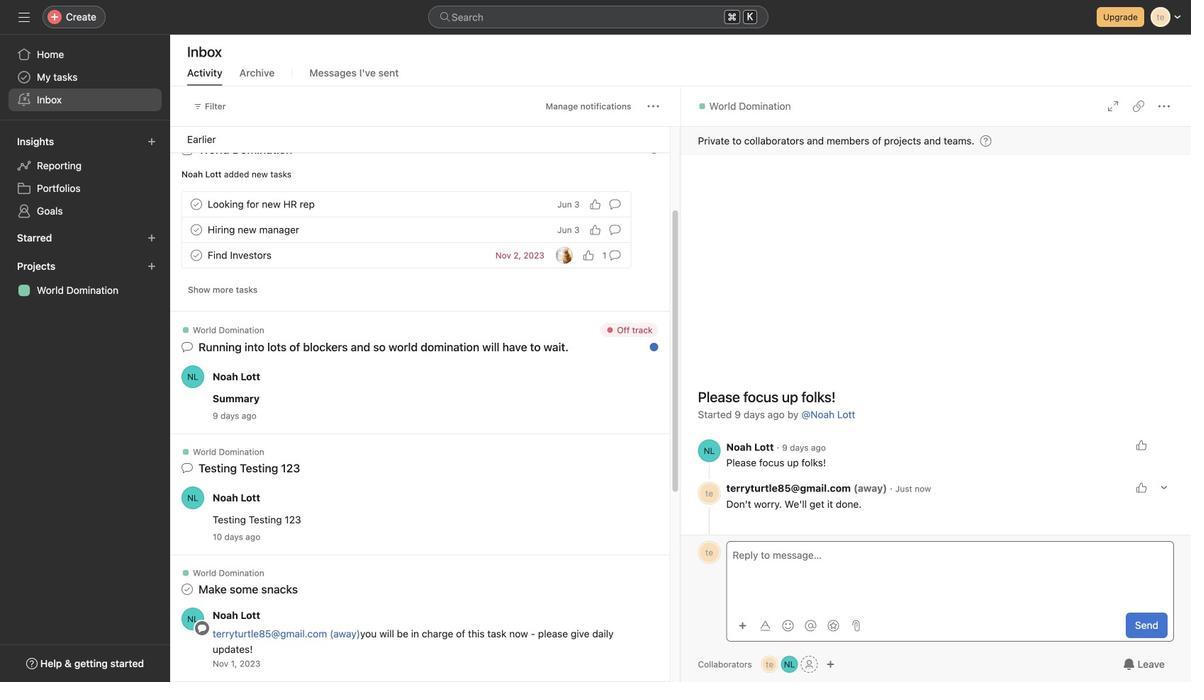 Task type: vqa. For each thing, say whether or not it's contained in the screenshot.
billing
no



Task type: locate. For each thing, give the bounding box(es) containing it.
appreciations image
[[828, 621, 839, 632]]

1 vertical spatial mark complete checkbox
[[188, 222, 205, 239]]

at mention image
[[805, 621, 817, 632]]

mark complete checkbox up mark complete checkbox
[[188, 222, 205, 239]]

message icon image
[[182, 463, 193, 474]]

mark complete checkbox for 0 comments image
[[188, 222, 205, 239]]

2 mark complete checkbox from the top
[[188, 222, 205, 239]]

1 horizontal spatial more actions image
[[648, 101, 659, 112]]

toolbar
[[733, 616, 866, 636]]

status update icon image
[[182, 342, 193, 353]]

1 vertical spatial more actions image
[[597, 328, 609, 340]]

0 likes. click to like this task image right the "toggle assignee popover" icon
[[583, 250, 594, 261]]

open user profile image
[[182, 487, 204, 510]]

0 vertical spatial mark complete image
[[188, 196, 205, 213]]

open user profile image
[[182, 366, 204, 389], [698, 440, 721, 463], [182, 608, 204, 631]]

2 mark complete image from the top
[[188, 247, 205, 264]]

0 comments image
[[610, 224, 621, 236]]

new project or portfolio image
[[148, 262, 156, 271]]

0 vertical spatial mark complete checkbox
[[188, 196, 205, 213]]

Search tasks, projects, and more text field
[[428, 6, 769, 28]]

1 vertical spatial 0 likes. click to like this task image
[[590, 224, 601, 236]]

0 likes. click to like this task image left 0 comments image
[[590, 224, 601, 236]]

0 likes. click to like this task image for 0 comments icon
[[590, 199, 601, 210]]

archive notification image
[[643, 328, 654, 340]]

0 likes. click to like this task image for 0 comments image
[[590, 224, 601, 236]]

1 mark complete image from the top
[[188, 196, 205, 213]]

mark complete image down mark complete image
[[188, 247, 205, 264]]

2 vertical spatial 0 likes. click to like this task image
[[583, 250, 594, 261]]

0 likes. click to like this task image
[[590, 199, 601, 210], [590, 224, 601, 236], [583, 250, 594, 261]]

0 likes. click to like this task image left 0 comments icon
[[590, 199, 601, 210]]

new insights image
[[148, 138, 156, 146]]

1 vertical spatial open user profile image
[[698, 440, 721, 463]]

projects element
[[0, 254, 170, 305]]

0 likes. click to like this message comment image
[[1136, 440, 1147, 451]]

1 mark complete checkbox from the top
[[188, 196, 205, 213]]

1 comment image
[[610, 250, 621, 261]]

mark complete image
[[188, 196, 205, 213], [188, 247, 205, 264]]

1 vertical spatial mark complete image
[[188, 247, 205, 264]]

0 vertical spatial 0 likes. click to like this task image
[[590, 199, 601, 210]]

None field
[[428, 6, 769, 28]]

mark complete image
[[188, 222, 205, 239]]

mark complete checkbox up mark complete image
[[188, 196, 205, 213]]

insert an object image
[[739, 622, 747, 631]]

mark complete image up mark complete image
[[188, 196, 205, 213]]

more actions image
[[1159, 101, 1170, 112]]

0 vertical spatial open user profile image
[[182, 366, 204, 389]]

more actions image
[[648, 101, 659, 112], [597, 328, 609, 340]]

Mark complete checkbox
[[188, 196, 205, 213], [188, 222, 205, 239]]

show options image
[[1160, 484, 1169, 493]]

full screen image
[[1108, 101, 1119, 112]]



Task type: describe. For each thing, give the bounding box(es) containing it.
toggle assignee popover image
[[556, 247, 573, 264]]

copy link image
[[1133, 101, 1145, 112]]

attach a file or paste an image image
[[851, 621, 862, 632]]

mark complete image for mark complete option for 0 comments icon
[[188, 196, 205, 213]]

add or remove collaborators image
[[781, 657, 798, 674]]

add or remove collaborators image
[[827, 661, 835, 669]]

insights element
[[0, 129, 170, 226]]

mark complete checkbox for 0 comments icon
[[188, 196, 205, 213]]

Mark complete checkbox
[[188, 247, 205, 264]]

formatting image
[[760, 621, 771, 632]]

0 horizontal spatial more actions image
[[597, 328, 609, 340]]

add items to starred image
[[148, 234, 156, 243]]

0 vertical spatial more actions image
[[648, 101, 659, 112]]

mark complete image for mark complete checkbox
[[188, 247, 205, 264]]

0 likes. click to like this message comment image
[[1136, 483, 1147, 494]]

0 comments image
[[610, 199, 621, 210]]

add to bookmarks image
[[620, 328, 631, 340]]

hide sidebar image
[[18, 11, 30, 23]]

global element
[[0, 35, 170, 120]]

2 vertical spatial open user profile image
[[182, 608, 204, 631]]

emoji image
[[783, 621, 794, 632]]



